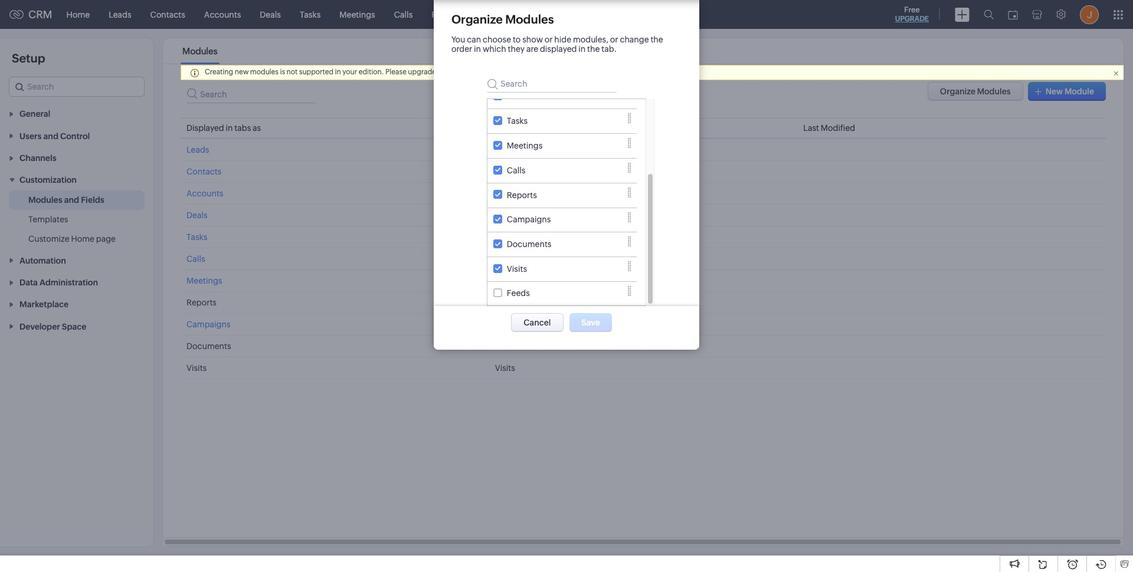 Task type: describe. For each thing, give the bounding box(es) containing it.
enterprise
[[458, 68, 492, 76]]

modules for modules
[[182, 46, 218, 56]]

1 horizontal spatial the
[[587, 44, 600, 54]]

1 or from the left
[[545, 35, 553, 44]]

0 horizontal spatial meetings link
[[187, 276, 222, 286]]

can
[[467, 35, 481, 44]]

0 horizontal spatial tasks link
[[187, 233, 207, 242]]

modules
[[250, 68, 279, 76]]

they
[[508, 44, 525, 54]]

modules,
[[573, 35, 609, 44]]

reports link
[[422, 0, 471, 29]]

in right hide
[[579, 44, 586, 54]]

1 vertical spatial campaigns link
[[187, 320, 231, 329]]

1 horizontal spatial contacts
[[187, 167, 221, 176]]

upgrade
[[895, 15, 929, 23]]

upgrade
[[408, 68, 436, 76]]

are
[[526, 44, 538, 54]]

fields
[[81, 196, 104, 205]]

supported
[[299, 68, 334, 76]]

modules and fields
[[28, 196, 104, 205]]

tab.
[[602, 44, 617, 54]]

as
[[253, 123, 261, 133]]

2 or from the left
[[610, 35, 618, 44]]

in right order
[[474, 44, 481, 54]]

Search text field
[[187, 82, 316, 103]]

Search text field
[[487, 71, 617, 93]]

feeds
[[505, 289, 530, 298]]

1 vertical spatial deals link
[[187, 211, 208, 220]]

edition.
[[493, 68, 519, 76]]

create menu element
[[948, 0, 977, 29]]

modules and fields link
[[28, 194, 104, 206]]

0 horizontal spatial leads link
[[99, 0, 141, 29]]

you
[[452, 35, 465, 44]]

templates link
[[28, 214, 68, 226]]

create menu image
[[955, 7, 970, 22]]

2 horizontal spatial the
[[651, 35, 663, 44]]

tabs
[[235, 123, 251, 133]]

show
[[522, 35, 543, 44]]

customization region
[[0, 191, 153, 249]]

profile element
[[1073, 0, 1106, 29]]

page
[[96, 235, 116, 244]]

0 horizontal spatial calls link
[[187, 254, 205, 264]]

hide
[[554, 35, 571, 44]]

search image
[[984, 9, 994, 19]]

customization button
[[0, 169, 153, 191]]

home inside customization region
[[71, 235, 94, 244]]

new
[[235, 68, 249, 76]]

1 horizontal spatial leads
[[187, 145, 209, 155]]

0 horizontal spatial leads
[[109, 10, 131, 19]]

0 vertical spatial modules
[[505, 12, 554, 26]]

your
[[343, 68, 357, 76]]

not
[[287, 68, 298, 76]]

displayed in tabs as
[[187, 123, 261, 133]]

to inside you can choose to show or hide modules, or change the order in which they are displayed in the tab.
[[513, 35, 521, 44]]

0 vertical spatial campaigns link
[[471, 0, 534, 29]]

module name
[[495, 123, 548, 133]]

0 vertical spatial home
[[66, 10, 90, 19]]

2 horizontal spatial leads
[[495, 145, 518, 155]]

home link
[[57, 0, 99, 29]]

new
[[1046, 87, 1063, 96]]



Task type: vqa. For each thing, say whether or not it's contained in the screenshot.
Other Modules field
no



Task type: locate. For each thing, give the bounding box(es) containing it.
which
[[483, 44, 506, 54]]

accounts link
[[195, 0, 250, 29], [187, 189, 223, 198]]

accounts
[[204, 10, 241, 19], [187, 189, 223, 198], [495, 189, 532, 198]]

contacts down module name
[[495, 167, 530, 176]]

organize modules
[[452, 12, 554, 26]]

in left tabs
[[226, 123, 233, 133]]

1 vertical spatial to
[[438, 68, 444, 76]]

the right the change
[[651, 35, 663, 44]]

the
[[651, 35, 663, 44], [587, 44, 600, 54], [446, 68, 457, 76]]

learn
[[521, 68, 540, 76]]

documents link
[[534, 0, 598, 29]]

free upgrade
[[895, 5, 929, 23]]

0 vertical spatial module
[[1065, 87, 1094, 96]]

in left the your
[[335, 68, 341, 76]]

last modified
[[804, 123, 855, 133]]

1 vertical spatial contacts link
[[187, 167, 221, 176]]

0 horizontal spatial contacts
[[150, 10, 185, 19]]

home right crm
[[66, 10, 90, 19]]

campaigns inside "link"
[[481, 10, 525, 19]]

modules inside modules and fields link
[[28, 196, 62, 205]]

1 horizontal spatial campaigns link
[[471, 0, 534, 29]]

1 vertical spatial module
[[495, 123, 524, 133]]

1 vertical spatial modules
[[182, 46, 218, 56]]

1 horizontal spatial or
[[610, 35, 618, 44]]

2 vertical spatial modules
[[28, 196, 62, 205]]

documents inside documents link
[[544, 10, 588, 19]]

deals
[[260, 10, 281, 19], [507, 92, 528, 101], [187, 211, 208, 220], [495, 211, 516, 220]]

1 horizontal spatial deals link
[[250, 0, 290, 29]]

module inside 'button'
[[1065, 87, 1094, 96]]

meetings
[[340, 10, 375, 19], [507, 141, 543, 150], [187, 276, 222, 286], [495, 276, 531, 286]]

modules up show
[[505, 12, 554, 26]]

last
[[804, 123, 819, 133]]

choose
[[483, 35, 511, 44]]

new module
[[1046, 87, 1094, 96]]

visits
[[507, 265, 527, 274], [187, 364, 207, 373], [495, 364, 515, 373]]

leads
[[109, 10, 131, 19], [187, 145, 209, 155], [495, 145, 518, 155]]

1 vertical spatial accounts link
[[187, 189, 223, 198]]

modules up creating
[[182, 46, 218, 56]]

2 horizontal spatial modules
[[505, 12, 554, 26]]

1 horizontal spatial tasks link
[[290, 0, 330, 29]]

meetings link
[[330, 0, 385, 29], [187, 276, 222, 286]]

modules
[[505, 12, 554, 26], [182, 46, 218, 56], [28, 196, 62, 205]]

profile image
[[1080, 5, 1099, 24]]

calendar image
[[1008, 10, 1018, 19]]

0 vertical spatial accounts link
[[195, 0, 250, 29]]

module
[[1065, 87, 1094, 96], [495, 123, 524, 133]]

contacts down displayed on the top left of page
[[187, 167, 221, 176]]

0 vertical spatial deals link
[[250, 0, 290, 29]]

to right upgrade
[[438, 68, 444, 76]]

more
[[541, 68, 558, 76]]

in
[[474, 44, 481, 54], [579, 44, 586, 54], [335, 68, 341, 76], [226, 123, 233, 133]]

please
[[385, 68, 407, 76]]

0 vertical spatial to
[[513, 35, 521, 44]]

crm link
[[9, 8, 52, 21]]

1 horizontal spatial meetings link
[[330, 0, 385, 29]]

0 vertical spatial contacts link
[[141, 0, 195, 29]]

leads down displayed on the top left of page
[[187, 145, 209, 155]]

0 horizontal spatial module
[[495, 123, 524, 133]]

1 vertical spatial tasks link
[[187, 233, 207, 242]]

customize home page link
[[28, 233, 116, 245]]

modules up "templates"
[[28, 196, 62, 205]]

1 vertical spatial calls link
[[187, 254, 205, 264]]

contacts up modules link
[[150, 10, 185, 19]]

deals link
[[250, 0, 290, 29], [187, 211, 208, 220]]

0 vertical spatial tasks link
[[290, 0, 330, 29]]

or left hide
[[545, 35, 553, 44]]

to
[[513, 35, 521, 44], [438, 68, 444, 76]]

customization
[[19, 176, 77, 185]]

tasks link
[[290, 0, 330, 29], [187, 233, 207, 242]]

1 horizontal spatial module
[[1065, 87, 1094, 96]]

1 vertical spatial home
[[71, 235, 94, 244]]

0 horizontal spatial campaigns link
[[187, 320, 231, 329]]

order
[[452, 44, 472, 54]]

home
[[66, 10, 90, 19], [71, 235, 94, 244]]

campaigns
[[481, 10, 525, 19], [507, 215, 551, 225], [187, 320, 231, 329], [495, 320, 539, 329]]

leads right home link
[[109, 10, 131, 19]]

learn more link
[[521, 68, 558, 76]]

contacts link up modules link
[[141, 0, 195, 29]]

customize home page
[[28, 235, 116, 244]]

or left the change
[[610, 35, 618, 44]]

0 horizontal spatial deals link
[[187, 211, 208, 220]]

templates
[[28, 215, 68, 225]]

contacts link
[[141, 0, 195, 29], [187, 167, 221, 176]]

modules link
[[181, 46, 219, 56]]

is
[[280, 68, 285, 76]]

displayed
[[540, 44, 577, 54]]

documents
[[544, 10, 588, 19], [507, 240, 552, 249], [187, 342, 231, 351], [495, 342, 540, 351]]

creating
[[205, 68, 233, 76]]

1 vertical spatial leads link
[[187, 145, 209, 155]]

the left enterprise
[[446, 68, 457, 76]]

edition.
[[359, 68, 384, 76]]

modules for modules and fields
[[28, 196, 62, 205]]

1 vertical spatial meetings link
[[187, 276, 222, 286]]

customize
[[28, 235, 69, 244]]

contacts
[[150, 10, 185, 19], [187, 167, 221, 176], [495, 167, 530, 176]]

or
[[545, 35, 553, 44], [610, 35, 618, 44]]

setup
[[12, 51, 45, 65]]

displayed
[[187, 123, 224, 133]]

to left show
[[513, 35, 521, 44]]

and
[[64, 196, 79, 205]]

leads down module name
[[495, 145, 518, 155]]

crm
[[28, 8, 52, 21]]

0 vertical spatial meetings link
[[330, 0, 385, 29]]

1 horizontal spatial calls link
[[385, 0, 422, 29]]

name
[[526, 123, 548, 133]]

None button
[[928, 82, 1023, 101], [512, 313, 564, 332], [928, 82, 1023, 101], [512, 313, 564, 332]]

1 horizontal spatial modules
[[182, 46, 218, 56]]

reports
[[432, 10, 462, 19], [507, 190, 537, 200], [187, 298, 217, 308], [495, 298, 525, 308]]

1 horizontal spatial to
[[513, 35, 521, 44]]

change
[[620, 35, 649, 44]]

2 horizontal spatial contacts
[[495, 167, 530, 176]]

you can choose to show or hide modules, or change the order in which they are displayed in the tab.
[[452, 35, 663, 54]]

search element
[[977, 0, 1001, 29]]

home left page at the left of the page
[[71, 235, 94, 244]]

0 horizontal spatial the
[[446, 68, 457, 76]]

calls link
[[385, 0, 422, 29], [187, 254, 205, 264]]

calls
[[394, 10, 413, 19], [507, 166, 526, 175], [187, 254, 205, 264], [495, 254, 514, 264]]

tasks
[[300, 10, 321, 19], [507, 116, 528, 126], [187, 233, 207, 242], [495, 233, 516, 242]]

leads link
[[99, 0, 141, 29], [187, 145, 209, 155]]

free
[[904, 5, 920, 14]]

0 horizontal spatial to
[[438, 68, 444, 76]]

contacts link down displayed on the top left of page
[[187, 167, 221, 176]]

module right new
[[1065, 87, 1094, 96]]

0 vertical spatial leads link
[[99, 0, 141, 29]]

module left the name
[[495, 123, 524, 133]]

new module button
[[1028, 82, 1106, 101]]

0 vertical spatial calls link
[[385, 0, 422, 29]]

organize
[[452, 12, 503, 26]]

creating new modules is not supported in your edition. please upgrade to the enterprise edition. learn more
[[205, 68, 558, 76]]

the left tab.
[[587, 44, 600, 54]]

0 horizontal spatial modules
[[28, 196, 62, 205]]

campaigns link
[[471, 0, 534, 29], [187, 320, 231, 329]]

1 horizontal spatial leads link
[[187, 145, 209, 155]]

0 horizontal spatial or
[[545, 35, 553, 44]]

modified
[[821, 123, 855, 133]]



